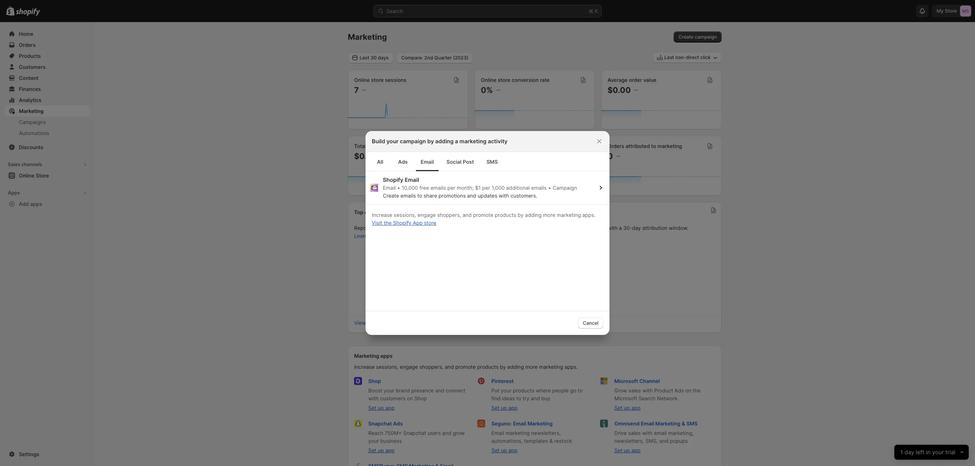 Task type: vqa. For each thing, say whether or not it's contained in the screenshot.


Task type: locate. For each thing, give the bounding box(es) containing it.
0 vertical spatial shoppers,
[[437, 212, 461, 218]]

1 vertical spatial on
[[686, 387, 692, 394]]

and down 'email'
[[660, 438, 669, 444]]

by up pinterest link
[[500, 364, 506, 370]]

shoppers, for increase sessions, engage shoppers, and promote products by adding more marketing apps.
[[420, 364, 444, 370]]

no change image right 7
[[362, 87, 366, 93]]

snapchat up reach
[[368, 420, 392, 427]]

0 vertical spatial channel
[[365, 209, 384, 215]]

promote for increase sessions, engage shoppers, and promote products by adding more marketing apps.
[[456, 364, 476, 370]]

engage inside increase sessions, engage shoppers, and promote products by adding more marketing apps. visit the shopify app store
[[418, 212, 436, 218]]

set down boost in the bottom of the page
[[368, 405, 377, 411]]

more inside reporting is based on your utm parameters and connected app activities to your online store. reported with a 30-day attribution window. learn more
[[369, 233, 382, 239]]

2 vertical spatial products
[[513, 387, 535, 394]]

emails up "customers."
[[531, 185, 547, 191]]

0 vertical spatial the
[[384, 220, 392, 226]]

0 horizontal spatial &
[[550, 438, 553, 444]]

attributed right orders
[[626, 143, 650, 149]]

0 vertical spatial shopify
[[383, 176, 403, 183]]

cancel
[[583, 320, 599, 326]]

app inside microsoft channel grow sales with product ads on the microsoft search network. set up app
[[632, 405, 641, 411]]

ads up 750m+
[[393, 420, 403, 427]]

shoppers, up presence
[[420, 364, 444, 370]]

1 vertical spatial apps
[[381, 353, 393, 359]]

channels
[[21, 161, 42, 167]]

1 vertical spatial ads
[[675, 387, 684, 394]]

0 horizontal spatial the
[[384, 220, 392, 226]]

store.
[[568, 225, 582, 231]]

conversion
[[512, 77, 539, 83]]

0 vertical spatial a
[[455, 138, 458, 144]]

omnisend email marketing & sms drive sales with email marketing, newsletters, sms, and popups set up app
[[615, 420, 698, 453]]

1 vertical spatial a
[[619, 225, 622, 231]]

store
[[371, 77, 384, 83], [498, 77, 511, 83], [424, 220, 437, 226]]

1 vertical spatial products
[[477, 364, 499, 370]]

view channel report
[[354, 320, 403, 326]]

0 horizontal spatial no change image
[[381, 153, 385, 159]]

store left sessions
[[371, 77, 384, 83]]

adding up activities
[[525, 212, 542, 218]]

email button
[[415, 152, 440, 171]]

adding for increase sessions, engage shoppers, and promote products by adding more marketing apps. visit the shopify app store
[[525, 212, 542, 218]]

1 vertical spatial sales
[[629, 387, 641, 394]]

products up 'try'
[[513, 387, 535, 394]]

store left conversion
[[498, 77, 511, 83]]

by for increase sessions, engage shoppers, and promote products by adding more marketing apps. visit the shopify app store
[[518, 212, 524, 218]]

the right product
[[693, 387, 701, 394]]

apps right add
[[30, 201, 42, 207]]

app down business on the bottom
[[386, 447, 395, 453]]

1 vertical spatial the
[[693, 387, 701, 394]]

a inside dialog
[[455, 138, 458, 144]]

1 vertical spatial adding
[[525, 212, 542, 218]]

adding for increase sessions, engage shoppers, and promote products by adding more marketing apps.
[[508, 364, 524, 370]]

• left campaign
[[548, 185, 551, 191]]

and right 'try'
[[531, 395, 540, 402]]

a inside reporting is based on your utm parameters and connected app activities to your online store. reported with a 30-day attribution window. learn more
[[619, 225, 622, 231]]

10,000
[[402, 185, 418, 191]]

set up app link for microsoft channel grow sales with product ads on the microsoft search network. set up app
[[615, 405, 641, 411]]

up down customers
[[378, 405, 384, 411]]

1 horizontal spatial no change image
[[496, 87, 501, 93]]

2 horizontal spatial adding
[[525, 212, 542, 218]]

tab list
[[369, 152, 607, 171]]

your left utm
[[409, 225, 419, 231]]

2 vertical spatial more
[[526, 364, 538, 370]]

increase inside increase sessions, engage shoppers, and promote products by adding more marketing apps. visit the shopify app store
[[372, 212, 393, 218]]

to right activities
[[534, 225, 539, 231]]

your up customers
[[384, 387, 395, 394]]

and left connect
[[435, 387, 444, 394]]

1 vertical spatial more
[[369, 233, 382, 239]]

set up app link for seguno: email marketing email marketing newsletters, automations, templates & restock set up app
[[492, 447, 518, 453]]

with
[[499, 192, 509, 199], [607, 225, 618, 231], [643, 387, 653, 394], [368, 395, 379, 402], [642, 430, 653, 436]]

view
[[354, 320, 366, 326]]

set up app link down automations,
[[492, 447, 518, 453]]

0 vertical spatial newsletters,
[[531, 430, 561, 436]]

grow
[[453, 430, 465, 436]]

1 horizontal spatial online
[[481, 77, 497, 83]]

with inside shop boost your brand presence and connect with customers on shop set up app
[[368, 395, 379, 402]]

1 horizontal spatial •
[[548, 185, 551, 191]]

up down ideas
[[501, 405, 507, 411]]

up
[[378, 405, 384, 411], [501, 405, 507, 411], [624, 405, 630, 411], [378, 447, 384, 453], [501, 447, 507, 453], [624, 447, 630, 453]]

0 vertical spatial apps
[[30, 201, 42, 207]]

home link
[[5, 28, 90, 39]]

1 horizontal spatial apps.
[[583, 212, 596, 218]]

1 vertical spatial shoppers,
[[420, 364, 444, 370]]

email
[[654, 430, 667, 436]]

2 attributed from the left
[[626, 143, 650, 149]]

0 vertical spatial promote
[[473, 212, 494, 218]]

products inside pinterest put your products where people go to find ideas to try and buy set up app
[[513, 387, 535, 394]]

2 vertical spatial by
[[500, 364, 506, 370]]

create inside button
[[679, 34, 694, 40]]

set up app link
[[368, 405, 395, 411], [492, 405, 518, 411], [615, 405, 641, 411], [368, 447, 395, 453], [492, 447, 518, 453], [615, 447, 641, 453]]

email up 'email'
[[641, 420, 654, 427]]

your inside dialog
[[387, 138, 399, 144]]

attributed for sales
[[496, 143, 520, 149]]

and left connected
[[463, 225, 472, 231]]

newsletters, inside seguno: email marketing email marketing newsletters, automations, templates & restock set up app
[[531, 430, 561, 436]]

sales for sales attributed to marketing
[[481, 143, 494, 149]]

more inside increase sessions, engage shoppers, and promote products by adding more marketing apps. visit the shopify app store
[[543, 212, 556, 218]]

shopify image
[[16, 8, 40, 16]]

shopify
[[383, 176, 403, 183], [393, 220, 412, 226]]

omnisend email marketing & sms link
[[615, 420, 698, 427]]

on down brand
[[407, 395, 413, 402]]

& up marketing,
[[682, 420, 685, 427]]

1,000
[[492, 185, 505, 191]]

1 horizontal spatial a
[[619, 225, 622, 231]]

and inside reporting is based on your utm parameters and connected app activities to your online store. reported with a 30-day attribution window. learn more
[[463, 225, 472, 231]]

on right based
[[401, 225, 407, 231]]

sms up marketing,
[[687, 420, 698, 427]]

shoppers,
[[437, 212, 461, 218], [420, 364, 444, 370]]

and inside 'shopify email email • 10,000 free emails per month; $1 per 1,000 additional emails • campaign create emails to share promotions and updates with customers.'
[[467, 192, 476, 199]]

0 horizontal spatial more
[[369, 233, 382, 239]]

0 vertical spatial sales
[[481, 143, 494, 149]]

1 horizontal spatial search
[[639, 395, 656, 402]]

app inside shop boost your brand presence and connect with customers on shop set up app
[[386, 405, 395, 411]]

2 horizontal spatial $0.00
[[608, 85, 631, 95]]

up down automations,
[[501, 447, 507, 453]]

0 horizontal spatial sales
[[8, 161, 20, 167]]

0 vertical spatial sessions,
[[394, 212, 416, 218]]

app down customers
[[386, 405, 395, 411]]

sms,
[[646, 438, 658, 444]]

app down ideas
[[509, 405, 518, 411]]

0 vertical spatial campaign
[[695, 34, 717, 40]]

0 horizontal spatial apps.
[[565, 364, 578, 370]]

set inside omnisend email marketing & sms drive sales with email marketing, newsletters, sms, and popups set up app
[[615, 447, 623, 453]]

a up social
[[455, 138, 458, 144]]

apps. up 'reported'
[[583, 212, 596, 218]]

1 vertical spatial increase
[[354, 364, 375, 370]]

newsletters, down drive
[[615, 438, 644, 444]]

ads inside button
[[398, 159, 408, 165]]

1 vertical spatial shop
[[415, 395, 427, 402]]

apps button
[[5, 187, 90, 198]]

total sales
[[354, 143, 380, 149]]

customers
[[380, 395, 406, 402]]

restock
[[554, 438, 572, 444]]

campaign
[[695, 34, 717, 40], [400, 138, 426, 144]]

snapchat left users
[[403, 430, 426, 436]]

1 vertical spatial sms
[[687, 420, 698, 427]]

1 horizontal spatial create
[[679, 34, 694, 40]]

adding inside increase sessions, engage shoppers, and promote products by adding more marketing apps. visit the shopify app store
[[525, 212, 542, 218]]

sales left the channels
[[8, 161, 20, 167]]

microsoft up 'grow' at the bottom right of page
[[615, 378, 638, 384]]

shop down presence
[[415, 395, 427, 402]]

1 vertical spatial promote
[[456, 364, 476, 370]]

shoppers, inside increase sessions, engage shoppers, and promote products by adding more marketing apps. visit the shopify app store
[[437, 212, 461, 218]]

adding up pinterest link
[[508, 364, 524, 370]]

0 vertical spatial on
[[401, 225, 407, 231]]

k
[[595, 8, 598, 14]]

channel
[[640, 378, 660, 384]]

1 vertical spatial engage
[[400, 364, 418, 370]]

set down find
[[492, 405, 500, 411]]

promote inside increase sessions, engage shoppers, and promote products by adding more marketing apps. visit the shopify app store
[[473, 212, 494, 218]]

apps.
[[583, 212, 596, 218], [565, 364, 578, 370]]

1 per from the left
[[448, 185, 456, 191]]

1 attributed from the left
[[496, 143, 520, 149]]

0 horizontal spatial by
[[428, 138, 434, 144]]

0 horizontal spatial apps
[[30, 201, 42, 207]]

0 horizontal spatial store
[[371, 77, 384, 83]]

0 vertical spatial microsoft
[[615, 378, 638, 384]]

app inside pinterest put your products where people go to find ideas to try and buy set up app
[[509, 405, 518, 411]]

pinterest link
[[492, 378, 514, 384]]

by up activities
[[518, 212, 524, 218]]

add apps button
[[5, 198, 90, 209]]

sales inside button
[[8, 161, 20, 167]]

business
[[381, 438, 402, 444]]

1 vertical spatial microsoft
[[615, 395, 638, 402]]

a
[[455, 138, 458, 144], [619, 225, 622, 231]]

to left 'try'
[[517, 395, 521, 402]]

promote
[[473, 212, 494, 218], [456, 364, 476, 370]]

2 vertical spatial adding
[[508, 364, 524, 370]]

and
[[467, 192, 476, 199], [463, 212, 472, 218], [463, 225, 472, 231], [445, 364, 454, 370], [435, 387, 444, 394], [531, 395, 540, 402], [442, 430, 451, 436], [660, 438, 669, 444]]

presence
[[412, 387, 434, 394]]

online up '0%'
[[481, 77, 497, 83]]

orders
[[608, 143, 625, 149]]

1 horizontal spatial no change image
[[616, 153, 621, 159]]

set up app link for omnisend email marketing & sms drive sales with email marketing, newsletters, sms, and popups set up app
[[615, 447, 641, 453]]

on right product
[[686, 387, 692, 394]]

1 vertical spatial shopify
[[393, 220, 412, 226]]

channel right "view"
[[368, 320, 386, 326]]

sms down the activity
[[487, 159, 498, 165]]

no change image right 0
[[616, 153, 621, 159]]

2 microsoft from the top
[[615, 395, 638, 402]]

per up promotions
[[448, 185, 456, 191]]

1 online from the left
[[354, 77, 370, 83]]

try
[[523, 395, 530, 402]]

ads inside microsoft channel grow sales with product ads on the microsoft search network. set up app
[[675, 387, 684, 394]]

1 horizontal spatial &
[[682, 420, 685, 427]]

set up app link down business on the bottom
[[368, 447, 395, 453]]

social post
[[447, 159, 474, 165]]

2 vertical spatial ads
[[393, 420, 403, 427]]

1 horizontal spatial store
[[424, 220, 437, 226]]

sessions, inside increase sessions, engage shoppers, and promote products by adding more marketing apps. visit the shopify app store
[[394, 212, 416, 218]]

and down promotions
[[463, 212, 472, 218]]

0 horizontal spatial per
[[448, 185, 456, 191]]

channel inside button
[[368, 320, 386, 326]]

0 vertical spatial search
[[387, 8, 403, 14]]

online up 7
[[354, 77, 370, 83]]

online
[[354, 77, 370, 83], [481, 77, 497, 83]]

1 horizontal spatial per
[[482, 185, 490, 191]]

2 vertical spatial on
[[407, 395, 413, 402]]

with down channel
[[643, 387, 653, 394]]

0 vertical spatial adding
[[435, 138, 454, 144]]

to down free
[[418, 192, 422, 199]]

2 • from the left
[[548, 185, 551, 191]]

0 vertical spatial &
[[682, 420, 685, 427]]

0 horizontal spatial snapchat
[[368, 420, 392, 427]]

1 horizontal spatial campaign
[[695, 34, 717, 40]]

app inside reporting is based on your utm parameters and connected app activities to your online store. reported with a 30-day attribution window. learn more
[[500, 225, 510, 231]]

30-
[[624, 225, 632, 231]]

1 vertical spatial snapchat
[[403, 430, 426, 436]]

your right build
[[387, 138, 399, 144]]

channel up visit
[[365, 209, 384, 215]]

increase down 'marketing apps'
[[354, 364, 375, 370]]

emails down 10,000
[[401, 192, 416, 199]]

top channel performance
[[354, 209, 418, 215]]

1 horizontal spatial shop
[[415, 395, 427, 402]]

window.
[[669, 225, 689, 231]]

$0.00 down the activity
[[481, 152, 504, 161]]

settings link
[[5, 449, 90, 460]]

1 vertical spatial by
[[518, 212, 524, 218]]

2 no change image from the left
[[496, 87, 501, 93]]

2 online from the left
[[481, 77, 497, 83]]

set down reach
[[368, 447, 377, 453]]

marketing
[[348, 32, 387, 42], [19, 108, 44, 114], [354, 353, 379, 359], [528, 420, 553, 427], [656, 420, 681, 427]]

and inside snapchat ads reach 750m+ snapchat users and grow your business set up app
[[442, 430, 451, 436]]

0 horizontal spatial a
[[455, 138, 458, 144]]

sessions, up visit the shopify app store link
[[394, 212, 416, 218]]

$0.00 down average
[[608, 85, 631, 95]]

your up ideas
[[501, 387, 512, 394]]

0 horizontal spatial no change image
[[362, 87, 366, 93]]

products for increase sessions, engage shoppers, and promote products by adding more marketing apps.
[[477, 364, 499, 370]]

promote for increase sessions, engage shoppers, and promote products by adding more marketing apps. visit the shopify app store
[[473, 212, 494, 218]]

brand
[[396, 387, 410, 394]]

increase up visit
[[372, 212, 393, 218]]

0 horizontal spatial newsletters,
[[531, 430, 561, 436]]

apps up shop link
[[381, 353, 393, 359]]

and inside increase sessions, engage shoppers, and promote products by adding more marketing apps. visit the shopify app store
[[463, 212, 472, 218]]

with inside omnisend email marketing & sms drive sales with email marketing, newsletters, sms, and popups set up app
[[642, 430, 653, 436]]

sms
[[487, 159, 498, 165], [687, 420, 698, 427]]

your down reach
[[368, 438, 379, 444]]

reported
[[584, 225, 606, 231]]

products inside increase sessions, engage shoppers, and promote products by adding more marketing apps. visit the shopify app store
[[495, 212, 516, 218]]

set inside shop boost your brand presence and connect with customers on shop set up app
[[368, 405, 377, 411]]

engage for increase sessions, engage shoppers, and promote products by adding more marketing apps.
[[400, 364, 418, 370]]

tab list containing all
[[369, 152, 607, 171]]

•
[[397, 185, 400, 191], [548, 185, 551, 191]]

app down automations,
[[509, 447, 518, 453]]

additional
[[506, 185, 530, 191]]

1 horizontal spatial more
[[526, 364, 538, 370]]

app inside omnisend email marketing & sms drive sales with email marketing, newsletters, sms, and popups set up app
[[632, 447, 641, 453]]

sessions,
[[394, 212, 416, 218], [376, 364, 399, 370]]

performance
[[386, 209, 418, 215]]

0 vertical spatial apps.
[[583, 212, 596, 218]]

email down 'build your campaign by adding a marketing activity'
[[421, 159, 434, 165]]

online for 7
[[354, 77, 370, 83]]

0 horizontal spatial sms
[[487, 159, 498, 165]]

emails up share
[[431, 185, 446, 191]]

ads right all button on the left of the page
[[398, 159, 408, 165]]

• left 10,000
[[397, 185, 400, 191]]

no change image down order
[[634, 87, 639, 93]]

popups
[[670, 438, 688, 444]]

sales down microsoft channel link
[[629, 387, 641, 394]]

grow
[[615, 387, 627, 394]]

1 vertical spatial sales
[[8, 161, 20, 167]]

sessions, down 'marketing apps'
[[376, 364, 399, 370]]

email
[[421, 159, 434, 165], [405, 176, 419, 183], [383, 185, 396, 191], [513, 420, 526, 427], [641, 420, 654, 427], [492, 430, 504, 436]]

with left 30-
[[607, 225, 618, 231]]

set down drive
[[615, 447, 623, 453]]

templates
[[524, 438, 548, 444]]

0 horizontal spatial online
[[354, 77, 370, 83]]

apps inside button
[[30, 201, 42, 207]]

products up activities
[[495, 212, 516, 218]]

set down automations,
[[492, 447, 500, 453]]

1 horizontal spatial by
[[500, 364, 506, 370]]

2 horizontal spatial no change image
[[634, 87, 639, 93]]

0 vertical spatial more
[[543, 212, 556, 218]]

1 vertical spatial sessions,
[[376, 364, 399, 370]]

build your campaign by adding a marketing activity dialog
[[0, 131, 975, 335]]

apps. inside increase sessions, engage shoppers, and promote products by adding more marketing apps. visit the shopify app store
[[583, 212, 596, 218]]

2 horizontal spatial more
[[543, 212, 556, 218]]

up up omnisend
[[624, 405, 630, 411]]

2 horizontal spatial store
[[498, 77, 511, 83]]

adding
[[435, 138, 454, 144], [525, 212, 542, 218], [508, 364, 524, 370]]

your inside shop boost your brand presence and connect with customers on shop set up app
[[384, 387, 395, 394]]

1 horizontal spatial attributed
[[626, 143, 650, 149]]

products up pinterest link
[[477, 364, 499, 370]]

automations link
[[5, 128, 90, 139]]

reporting is based on your utm parameters and connected app activities to your online store. reported with a 30-day attribution window. learn more
[[354, 225, 689, 239]]

1 horizontal spatial the
[[693, 387, 701, 394]]

1 horizontal spatial snapchat
[[403, 430, 426, 436]]

1 horizontal spatial sales
[[481, 143, 494, 149]]

1 no change image from the left
[[362, 87, 366, 93]]

rate
[[540, 77, 550, 83]]

no change image for 0%
[[496, 87, 501, 93]]

set up app link down ideas
[[492, 405, 518, 411]]

set inside pinterest put your products where people go to find ideas to try and buy set up app
[[492, 405, 500, 411]]

0 vertical spatial sms
[[487, 159, 498, 165]]

channel
[[365, 209, 384, 215], [368, 320, 386, 326]]

1 horizontal spatial adding
[[508, 364, 524, 370]]

set up app link for shop boost your brand presence and connect with customers on shop set up app
[[368, 405, 395, 411]]

apps
[[30, 201, 42, 207], [381, 353, 393, 359]]

the inside microsoft channel grow sales with product ads on the microsoft search network. set up app
[[693, 387, 701, 394]]

apps. up 'go'
[[565, 364, 578, 370]]

create inside 'shopify email email • 10,000 free emails per month; $1 per 1,000 additional emails • campaign create emails to share promotions and updates with customers.'
[[383, 192, 399, 199]]

sales down omnisend
[[629, 430, 641, 436]]

pinterest
[[492, 378, 514, 384]]

on inside microsoft channel grow sales with product ads on the microsoft search network. set up app
[[686, 387, 692, 394]]

sales attributed to marketing
[[481, 143, 552, 149]]

0 horizontal spatial create
[[383, 192, 399, 199]]

promote up connected
[[473, 212, 494, 218]]

0 horizontal spatial attributed
[[496, 143, 520, 149]]

with up sms, in the bottom right of the page
[[642, 430, 653, 436]]

store right app
[[424, 220, 437, 226]]

shop up boost in the bottom of the page
[[368, 378, 381, 384]]

more up where
[[526, 364, 538, 370]]

1 vertical spatial create
[[383, 192, 399, 199]]

network.
[[657, 395, 679, 402]]

products for increase sessions, engage shoppers, and promote products by adding more marketing apps. visit the shopify app store
[[495, 212, 516, 218]]

app down omnisend
[[632, 447, 641, 453]]

app
[[413, 220, 423, 226]]

1 vertical spatial search
[[639, 395, 656, 402]]

750m+
[[385, 430, 402, 436]]

microsoft down 'grow' at the bottom right of page
[[615, 395, 638, 402]]

increase sessions, engage shoppers, and promote products by adding more marketing apps.
[[354, 364, 578, 370]]

marketing inside seguno: email marketing email marketing newsletters, automations, templates & restock set up app
[[506, 430, 530, 436]]

no change image
[[634, 87, 639, 93], [381, 153, 385, 159], [616, 153, 621, 159]]

0 horizontal spatial search
[[387, 8, 403, 14]]

by inside increase sessions, engage shoppers, and promote products by adding more marketing apps. visit the shopify app store
[[518, 212, 524, 218]]

attributed for orders
[[626, 143, 650, 149]]

per
[[448, 185, 456, 191], [482, 185, 490, 191]]

ads
[[398, 159, 408, 165], [675, 387, 684, 394], [393, 420, 403, 427]]

1 vertical spatial campaign
[[400, 138, 426, 144]]

emails
[[431, 185, 446, 191], [531, 185, 547, 191], [401, 192, 416, 199]]

0 horizontal spatial $0.00
[[354, 152, 378, 161]]

apps. for increase sessions, engage shoppers, and promote products by adding more marketing apps.
[[565, 364, 578, 370]]

no change image
[[362, 87, 366, 93], [496, 87, 501, 93]]

up down business on the bottom
[[378, 447, 384, 453]]



Task type: describe. For each thing, give the bounding box(es) containing it.
campaign inside button
[[695, 34, 717, 40]]

reporting
[[354, 225, 378, 231]]

boost
[[368, 387, 382, 394]]

activities
[[511, 225, 533, 231]]

0 horizontal spatial adding
[[435, 138, 454, 144]]

cancel button
[[578, 318, 603, 329]]

on inside reporting is based on your utm parameters and connected app activities to your online store. reported with a 30-day attribution window. learn more
[[401, 225, 407, 231]]

all button
[[369, 152, 392, 171]]

online store sessions
[[354, 77, 407, 83]]

2 per from the left
[[482, 185, 490, 191]]

product
[[654, 387, 673, 394]]

seguno: email marketing email marketing newsletters, automations, templates & restock set up app
[[492, 420, 572, 453]]

email inside omnisend email marketing & sms drive sales with email marketing, newsletters, sms, and popups set up app
[[641, 420, 654, 427]]

build
[[372, 138, 385, 144]]

sales inside omnisend email marketing & sms drive sales with email marketing, newsletters, sms, and popups set up app
[[629, 430, 641, 436]]

sessions, for increase sessions, engage shoppers, and promote products by adding more marketing apps.
[[376, 364, 399, 370]]

email inside button
[[421, 159, 434, 165]]

& inside seguno: email marketing email marketing newsletters, automations, templates & restock set up app
[[550, 438, 553, 444]]

0 vertical spatial snapchat
[[368, 420, 392, 427]]

marketing inside increase sessions, engage shoppers, and promote products by adding more marketing apps. visit the shopify app store
[[557, 212, 581, 218]]

the inside increase sessions, engage shoppers, and promote products by adding more marketing apps. visit the shopify app store
[[384, 220, 392, 226]]

based
[[385, 225, 400, 231]]

email down 'seguno:'
[[492, 430, 504, 436]]

order
[[629, 77, 642, 83]]

email right 'seguno:'
[[513, 420, 526, 427]]

set inside microsoft channel grow sales with product ads on the microsoft search network. set up app
[[615, 405, 623, 411]]

your left online
[[540, 225, 551, 231]]

value
[[644, 77, 657, 83]]

learn
[[354, 233, 368, 239]]

social post button
[[440, 152, 480, 171]]

home
[[19, 31, 33, 37]]

increase sessions, engage shoppers, and promote products by adding more marketing apps. visit the shopify app store
[[372, 212, 596, 226]]

create campaign button
[[674, 31, 722, 43]]

create campaign
[[679, 34, 717, 40]]

view channel report button
[[350, 317, 408, 328]]

users
[[428, 430, 441, 436]]

find
[[492, 395, 501, 402]]

your inside pinterest put your products where people go to find ideas to try and buy set up app
[[501, 387, 512, 394]]

online
[[552, 225, 567, 231]]

store for 0%
[[498, 77, 511, 83]]

attribution
[[643, 225, 668, 231]]

⌘ k
[[589, 8, 598, 14]]

up inside microsoft channel grow sales with product ads on the microsoft search network. set up app
[[624, 405, 630, 411]]

& inside omnisend email marketing & sms drive sales with email marketing, newsletters, sms, and popups set up app
[[682, 420, 685, 427]]

your inside snapchat ads reach 750m+ snapchat users and grow your business set up app
[[368, 438, 379, 444]]

to inside 'shopify email email • 10,000 free emails per month; $1 per 1,000 additional emails • campaign create emails to share promotions and updates with customers.'
[[418, 192, 422, 199]]

no change image for order
[[634, 87, 639, 93]]

with inside 'shopify email email • 10,000 free emails per month; $1 per 1,000 additional emails • campaign create emails to share promotions and updates with customers.'
[[499, 192, 509, 199]]

store inside increase sessions, engage shoppers, and promote products by adding more marketing apps. visit the shopify app store
[[424, 220, 437, 226]]

shop link
[[368, 378, 381, 384]]

omnisend
[[615, 420, 640, 427]]

social
[[447, 159, 462, 165]]

go
[[570, 387, 577, 394]]

sms inside 'button'
[[487, 159, 498, 165]]

add apps
[[19, 201, 42, 207]]

orders attributed to marketing
[[608, 143, 682, 149]]

shoppers, for increase sessions, engage shoppers, and promote products by adding more marketing apps. visit the shopify app store
[[437, 212, 461, 218]]

microsoft channel grow sales with product ads on the microsoft search network. set up app
[[615, 378, 701, 411]]

0 horizontal spatial shop
[[368, 378, 381, 384]]

ideas
[[502, 395, 515, 402]]

email up 10,000
[[405, 176, 419, 183]]

with inside reporting is based on your utm parameters and connected app activities to your online store. reported with a 30-day attribution window. learn more
[[607, 225, 618, 231]]

seguno:
[[492, 420, 512, 427]]

0
[[608, 152, 613, 161]]

online for 0%
[[481, 77, 497, 83]]

is
[[379, 225, 383, 231]]

set up app link for snapchat ads reach 750m+ snapchat users and grow your business set up app
[[368, 447, 395, 453]]

channel for top
[[365, 209, 384, 215]]

buy
[[542, 395, 551, 402]]

set inside snapchat ads reach 750m+ snapchat users and grow your business set up app
[[368, 447, 377, 453]]

email left 10,000
[[383, 185, 396, 191]]

1 horizontal spatial $0.00
[[481, 152, 504, 161]]

post
[[463, 159, 474, 165]]

marketing inside omnisend email marketing & sms drive sales with email marketing, newsletters, sms, and popups set up app
[[656, 420, 681, 427]]

shop boost your brand presence and connect with customers on shop set up app
[[368, 378, 466, 411]]

0 vertical spatial by
[[428, 138, 434, 144]]

newsletters, inside omnisend email marketing & sms drive sales with email marketing, newsletters, sms, and popups set up app
[[615, 438, 644, 444]]

sessions
[[385, 77, 407, 83]]

top
[[354, 209, 364, 215]]

no change image for attributed
[[616, 153, 621, 159]]

apps. for increase sessions, engage shoppers, and promote products by adding more marketing apps. visit the shopify app store
[[583, 212, 596, 218]]

shopify inside 'shopify email email • 10,000 free emails per month; $1 per 1,000 additional emails • campaign create emails to share promotions and updates with customers.'
[[383, 176, 403, 183]]

increase for increase sessions, engage shoppers, and promote products by adding more marketing apps.
[[354, 364, 375, 370]]

up inside omnisend email marketing & sms drive sales with email marketing, newsletters, sms, and popups set up app
[[624, 447, 630, 453]]

and inside pinterest put your products where people go to find ideas to try and buy set up app
[[531, 395, 540, 402]]

0 horizontal spatial emails
[[401, 192, 416, 199]]

⌘
[[589, 8, 594, 14]]

app inside seguno: email marketing email marketing newsletters, automations, templates & restock set up app
[[509, 447, 518, 453]]

to right 'go'
[[578, 387, 583, 394]]

no change image for sales
[[381, 153, 385, 159]]

no change image for 7
[[362, 87, 366, 93]]

with inside microsoft channel grow sales with product ads on the microsoft search network. set up app
[[643, 387, 653, 394]]

pinterest put your products where people go to find ideas to try and buy set up app
[[492, 378, 583, 411]]

0 vertical spatial sales
[[368, 143, 380, 149]]

microsoft channel link
[[615, 378, 660, 384]]

parameters
[[434, 225, 461, 231]]

to right orders
[[651, 143, 656, 149]]

marketing inside seguno: email marketing email marketing newsletters, automations, templates & restock set up app
[[528, 420, 553, 427]]

shopify email email • 10,000 free emails per month; $1 per 1,000 additional emails • campaign create emails to share promotions and updates with customers.
[[383, 176, 577, 199]]

engage for increase sessions, engage shoppers, and promote products by adding more marketing apps. visit the shopify app store
[[418, 212, 436, 218]]

learn more link
[[354, 233, 382, 239]]

1 microsoft from the top
[[615, 378, 638, 384]]

7
[[354, 85, 359, 95]]

2 horizontal spatial emails
[[531, 185, 547, 191]]

search inside microsoft channel grow sales with product ads on the microsoft search network. set up app
[[639, 395, 656, 402]]

online store conversion rate
[[481, 77, 550, 83]]

shopify inside increase sessions, engage shoppers, and promote products by adding more marketing apps. visit the shopify app store
[[393, 220, 412, 226]]

month;
[[457, 185, 474, 191]]

people
[[552, 387, 569, 394]]

sales for sales channels
[[8, 161, 20, 167]]

to right the activity
[[521, 143, 526, 149]]

more for increase sessions, engage shoppers, and promote products by adding more marketing apps. visit the shopify app store
[[543, 212, 556, 218]]

and inside omnisend email marketing & sms drive sales with email marketing, newsletters, sms, and popups set up app
[[660, 438, 669, 444]]

average
[[608, 77, 628, 83]]

up inside pinterest put your products where people go to find ideas to try and buy set up app
[[501, 405, 507, 411]]

build your campaign by adding a marketing activity
[[372, 138, 508, 144]]

to inside reporting is based on your utm parameters and connected app activities to your online store. reported with a 30-day attribution window. learn more
[[534, 225, 539, 231]]

increase for increase sessions, engage shoppers, and promote products by adding more marketing apps. visit the shopify app store
[[372, 212, 393, 218]]

activity
[[488, 138, 508, 144]]

settings
[[19, 451, 39, 457]]

free
[[420, 185, 429, 191]]

report
[[388, 320, 403, 326]]

on inside shop boost your brand presence and connect with customers on shop set up app
[[407, 395, 413, 402]]

marketing apps
[[354, 353, 393, 359]]

1 horizontal spatial emails
[[431, 185, 446, 191]]

campaign inside dialog
[[400, 138, 426, 144]]

sessions, for increase sessions, engage shoppers, and promote products by adding more marketing apps. visit the shopify app store
[[394, 212, 416, 218]]

by for increase sessions, engage shoppers, and promote products by adding more marketing apps.
[[500, 364, 506, 370]]

more for increase sessions, engage shoppers, and promote products by adding more marketing apps.
[[526, 364, 538, 370]]

1 • from the left
[[397, 185, 400, 191]]

up inside shop boost your brand presence and connect with customers on shop set up app
[[378, 405, 384, 411]]

apps for marketing apps
[[381, 353, 393, 359]]

$0.00 for average
[[608, 85, 631, 95]]

store for 7
[[371, 77, 384, 83]]

connected
[[473, 225, 499, 231]]

tab list inside build your campaign by adding a marketing activity dialog
[[369, 152, 607, 171]]

and up connect
[[445, 364, 454, 370]]

share
[[424, 192, 437, 199]]

ads inside snapchat ads reach 750m+ snapchat users and grow your business set up app
[[393, 420, 403, 427]]

sales inside microsoft channel grow sales with product ads on the microsoft search network. set up app
[[629, 387, 641, 394]]

visit the shopify app store link
[[372, 220, 437, 226]]

set up app link for pinterest put your products where people go to find ideas to try and buy set up app
[[492, 405, 518, 411]]

set inside seguno: email marketing email marketing newsletters, automations, templates & restock set up app
[[492, 447, 500, 453]]

channel for view
[[368, 320, 386, 326]]

campaigns link
[[5, 117, 90, 128]]

snapchat ads reach 750m+ snapchat users and grow your business set up app
[[368, 420, 465, 453]]

discounts
[[19, 144, 43, 150]]

all
[[377, 159, 383, 165]]

add
[[19, 201, 29, 207]]

$0.00 for total
[[354, 152, 378, 161]]

up inside snapchat ads reach 750m+ snapchat users and grow your business set up app
[[378, 447, 384, 453]]

reach
[[368, 430, 383, 436]]

apps for add apps
[[30, 201, 42, 207]]

sms inside omnisend email marketing & sms drive sales with email marketing, newsletters, sms, and popups set up app
[[687, 420, 698, 427]]

marketing link
[[5, 105, 90, 117]]

ads button
[[392, 152, 415, 171]]

visit
[[372, 220, 382, 226]]

and inside shop boost your brand presence and connect with customers on shop set up app
[[435, 387, 444, 394]]

sales channels button
[[5, 159, 90, 170]]

app inside snapchat ads reach 750m+ snapchat users and grow your business set up app
[[386, 447, 395, 453]]

up inside seguno: email marketing email marketing newsletters, automations, templates & restock set up app
[[501, 447, 507, 453]]



